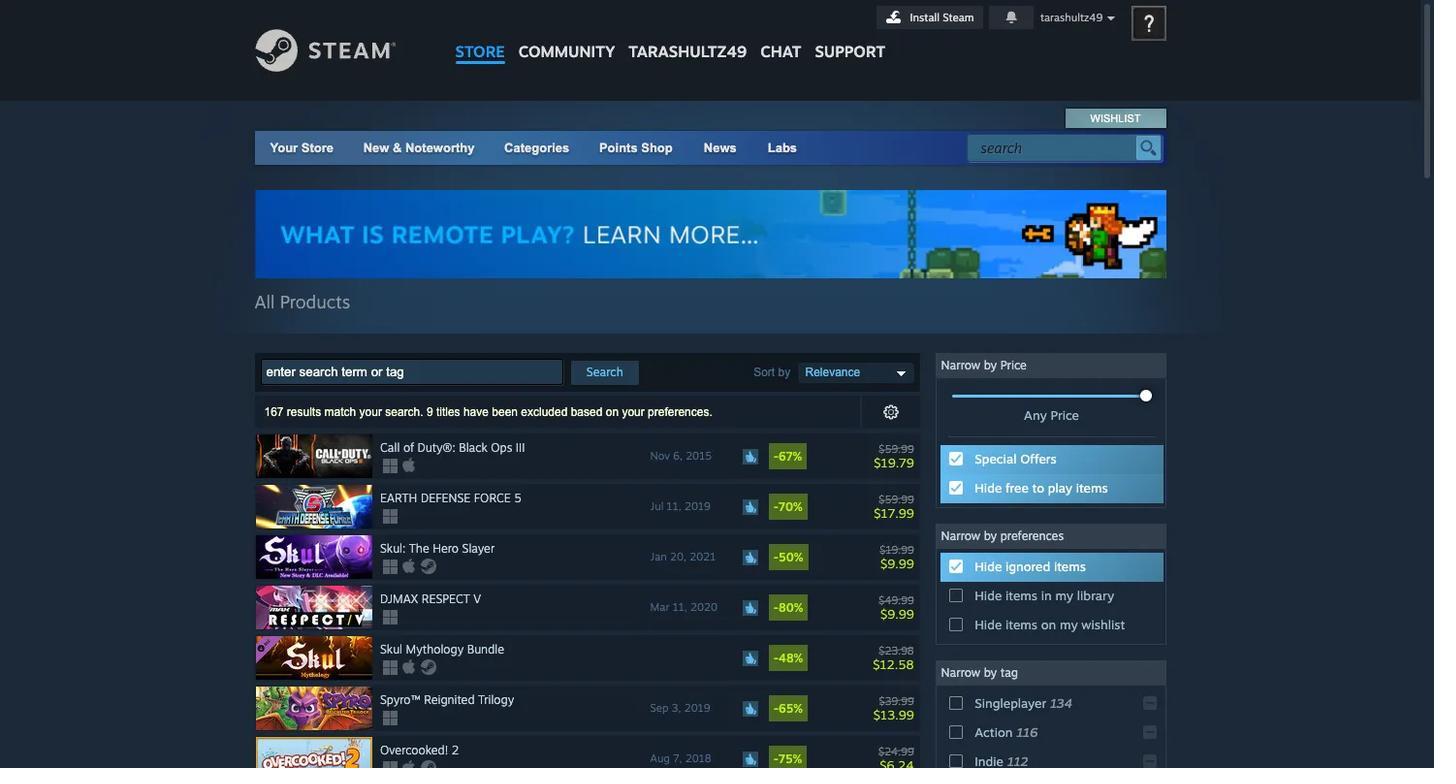 Task type: vqa. For each thing, say whether or not it's contained in the screenshot.


Task type: locate. For each thing, give the bounding box(es) containing it.
&
[[393, 141, 402, 155]]

1 vertical spatial my
[[1060, 617, 1078, 633]]

11, for $17.99
[[667, 500, 682, 513]]

7 - from the top
[[774, 752, 779, 767]]

2 $9.99 from the top
[[881, 606, 915, 622]]

library
[[1078, 588, 1115, 604]]

on
[[606, 406, 619, 419], [1042, 617, 1057, 633]]

9
[[427, 406, 433, 419]]

0 vertical spatial my
[[1056, 588, 1074, 604]]

- up -70%
[[774, 449, 779, 464]]

tarashultz49
[[1041, 11, 1103, 24], [629, 42, 747, 61]]

noteworthy
[[405, 141, 475, 155]]

tarashultz49 inside tarashultz49 link
[[629, 42, 747, 61]]

items
[[1077, 480, 1109, 496], [1055, 559, 1087, 574], [1006, 588, 1038, 604], [1006, 617, 1038, 633]]

1 narrow from the top
[[942, 358, 981, 373]]

items up 'hide items in my library'
[[1055, 559, 1087, 574]]

$9.99 up $23.98
[[881, 606, 915, 622]]

$59.99 $19.79
[[874, 442, 915, 470]]

1 $59.99 from the top
[[879, 442, 915, 456]]

0 horizontal spatial price
[[1001, 358, 1027, 373]]

preferences
[[1001, 529, 1064, 543]]

force
[[474, 491, 511, 506]]

on down in
[[1042, 617, 1057, 633]]

2019 right jul in the bottom left of the page
[[685, 500, 711, 513]]

$59.99
[[879, 442, 915, 456], [879, 492, 915, 506]]

search
[[587, 365, 624, 379]]

5
[[514, 491, 522, 506]]

of
[[403, 441, 414, 455]]

narrow
[[942, 358, 981, 373], [942, 529, 981, 543], [942, 666, 981, 680]]

$9.99 for -80%
[[881, 606, 915, 622]]

1 horizontal spatial your
[[622, 406, 645, 419]]

all
[[255, 291, 275, 312]]

slayer
[[462, 541, 495, 556]]

-75%
[[774, 752, 803, 767]]

items left in
[[1006, 588, 1038, 604]]

1 vertical spatial 2019
[[685, 702, 711, 715]]

support
[[815, 42, 886, 61]]

your
[[359, 406, 382, 419], [622, 406, 645, 419]]

0 vertical spatial $9.99
[[881, 556, 915, 571]]

$9.99 inside "$49.99 $9.99"
[[881, 606, 915, 622]]

2 2019 from the top
[[685, 702, 711, 715]]

1 horizontal spatial price
[[1051, 408, 1080, 423]]

3,
[[672, 702, 682, 715]]

sort
[[754, 365, 775, 379]]

$9.99 inside $19.99 $9.99
[[881, 556, 915, 571]]

by left preferences
[[984, 529, 998, 543]]

titles
[[436, 406, 460, 419]]

11, right jul in the bottom left of the page
[[667, 500, 682, 513]]

points shop link
[[584, 131, 689, 165]]

3 hide from the top
[[975, 588, 1002, 604]]

sep
[[651, 702, 669, 715]]

your right based
[[622, 406, 645, 419]]

116
[[1017, 725, 1039, 740]]

2 vertical spatial narrow
[[942, 666, 981, 680]]

- for 75%
[[774, 752, 779, 767]]

0 vertical spatial $59.99
[[879, 442, 915, 456]]

0 vertical spatial on
[[606, 406, 619, 419]]

- for 80%
[[774, 601, 779, 615]]

chat
[[761, 42, 802, 61]]

action 116
[[975, 725, 1039, 740]]

hide for hide items on my wishlist
[[975, 617, 1002, 633]]

1 vertical spatial narrow
[[942, 529, 981, 543]]

1 your from the left
[[359, 406, 382, 419]]

0 vertical spatial 2019
[[685, 500, 711, 513]]

narrow for any
[[942, 358, 981, 373]]

price right any
[[1051, 408, 1080, 423]]

items down 'hide items in my library'
[[1006, 617, 1038, 633]]

- down -70%
[[774, 550, 779, 565]]

$19.99
[[880, 543, 915, 556]]

2019 for $17.99
[[685, 500, 711, 513]]

steam
[[943, 11, 975, 24]]

djmax respect v
[[380, 592, 481, 606]]

65%
[[779, 702, 803, 716]]

11, right mar
[[673, 601, 688, 614]]

any
[[1025, 408, 1048, 423]]

3 narrow from the top
[[942, 666, 981, 680]]

- down -67%
[[774, 500, 779, 514]]

singleplayer 134
[[975, 696, 1073, 711]]

$9.99 for -50%
[[881, 556, 915, 571]]

2 $59.99 from the top
[[879, 492, 915, 506]]

$9.99 up $49.99
[[881, 556, 915, 571]]

1 hide from the top
[[975, 480, 1002, 496]]

my left the wishlist
[[1060, 617, 1078, 633]]

special
[[975, 451, 1017, 467]]

1 horizontal spatial on
[[1042, 617, 1057, 633]]

1 2019 from the top
[[685, 500, 711, 513]]

1 vertical spatial $59.99
[[879, 492, 915, 506]]

6,
[[674, 449, 683, 463]]

1 $9.99 from the top
[[881, 556, 915, 571]]

- up -65%
[[774, 651, 779, 666]]

0 vertical spatial narrow
[[942, 358, 981, 373]]

hide down narrow by preferences
[[975, 559, 1002, 574]]

$59.99 inside "$59.99 $17.99"
[[879, 492, 915, 506]]

spyro™
[[380, 693, 421, 707]]

$59.99 down $19.79
[[879, 492, 915, 506]]

v
[[474, 592, 481, 606]]

jan
[[651, 550, 667, 564]]

hide free to play items
[[975, 480, 1109, 496]]

2015
[[686, 449, 712, 463]]

$59.99 $17.99
[[874, 492, 915, 521]]

2019 right 3,
[[685, 702, 711, 715]]

11, for $9.99
[[673, 601, 688, 614]]

6 - from the top
[[774, 702, 779, 716]]

0 vertical spatial tarashultz49
[[1041, 11, 1103, 24]]

by left tag
[[984, 666, 998, 680]]

$59.99 up "$59.99 $17.99"
[[879, 442, 915, 456]]

2018
[[686, 752, 712, 766]]

trilogy
[[478, 693, 514, 707]]

hide for hide ignored items
[[975, 559, 1002, 574]]

2019
[[685, 500, 711, 513], [685, 702, 711, 715]]

play
[[1049, 480, 1073, 496]]

- up -75%
[[774, 702, 779, 716]]

$23.98
[[879, 644, 915, 657]]

by up special at the right bottom
[[984, 358, 998, 373]]

- for 48%
[[774, 651, 779, 666]]

by
[[984, 358, 998, 373], [779, 365, 791, 379], [984, 529, 998, 543], [984, 666, 998, 680]]

-70%
[[774, 500, 803, 514]]

- up the -48%
[[774, 601, 779, 615]]

hide items on my wishlist
[[975, 617, 1126, 633]]

3 - from the top
[[774, 550, 779, 565]]

$9.99
[[881, 556, 915, 571], [881, 606, 915, 622]]

$59.99 inside $59.99 $19.79
[[879, 442, 915, 456]]

None text field
[[260, 359, 563, 385]]

0 vertical spatial 11,
[[667, 500, 682, 513]]

install steam
[[911, 11, 975, 24]]

tarashultz49 link
[[622, 0, 754, 70]]

search text field
[[981, 136, 1132, 161]]

- down -65%
[[774, 752, 779, 767]]

hide down hide ignored items
[[975, 588, 1002, 604]]

on right based
[[606, 406, 619, 419]]

1 - from the top
[[774, 449, 779, 464]]

2 narrow from the top
[[942, 529, 981, 543]]

0 horizontal spatial on
[[606, 406, 619, 419]]

hide left "free"
[[975, 480, 1002, 496]]

my right in
[[1056, 588, 1074, 604]]

action
[[975, 725, 1013, 740]]

1 vertical spatial 11,
[[673, 601, 688, 614]]

wishlist
[[1091, 113, 1141, 124]]

1 vertical spatial tarashultz49
[[629, 42, 747, 61]]

hide up narrow by tag
[[975, 617, 1002, 633]]

1 vertical spatial $9.99
[[881, 606, 915, 622]]

134
[[1051, 696, 1073, 711]]

11,
[[667, 500, 682, 513], [673, 601, 688, 614]]

2 hide from the top
[[975, 559, 1002, 574]]

price up any
[[1001, 358, 1027, 373]]

0 horizontal spatial your
[[359, 406, 382, 419]]

0 horizontal spatial tarashultz49
[[629, 42, 747, 61]]

4 hide from the top
[[975, 617, 1002, 633]]

your store link
[[270, 141, 334, 155]]

shop
[[642, 141, 673, 155]]

by for narrow by tag
[[984, 666, 998, 680]]

overcooked! 2
[[380, 743, 459, 758]]

results
[[287, 406, 321, 419]]

0 vertical spatial price
[[1001, 358, 1027, 373]]

by right sort
[[779, 365, 791, 379]]

- for 65%
[[774, 702, 779, 716]]

ignored
[[1006, 559, 1051, 574]]

5 - from the top
[[774, 651, 779, 666]]

2 - from the top
[[774, 500, 779, 514]]

your right match
[[359, 406, 382, 419]]

4 - from the top
[[774, 601, 779, 615]]

hide for hide items in my library
[[975, 588, 1002, 604]]

been
[[492, 406, 518, 419]]

search.
[[385, 406, 424, 419]]



Task type: describe. For each thing, give the bounding box(es) containing it.
- for 50%
[[774, 550, 779, 565]]

based
[[571, 406, 603, 419]]

hero
[[433, 541, 459, 556]]

narrow by price
[[942, 358, 1027, 373]]

ops
[[491, 441, 513, 455]]

- for 67%
[[774, 449, 779, 464]]

the
[[409, 541, 429, 556]]

preferences.
[[648, 406, 713, 419]]

your
[[270, 141, 298, 155]]

$19.99 $9.99
[[880, 543, 915, 571]]

2019 for $13.99
[[685, 702, 711, 715]]

call of duty®: black ops iii
[[380, 441, 525, 455]]

hide ignored items
[[975, 559, 1087, 574]]

by for narrow by price
[[984, 358, 998, 373]]

-80%
[[774, 601, 804, 615]]

$24.99
[[879, 745, 915, 758]]

48%
[[779, 651, 804, 666]]

mar
[[651, 601, 670, 614]]

call
[[380, 441, 400, 455]]

mar 11, 2020
[[651, 601, 718, 614]]

labs link
[[753, 131, 813, 165]]

excluded
[[521, 406, 568, 419]]

earth
[[380, 491, 418, 506]]

nov
[[651, 449, 670, 463]]

$23.98 $12.58
[[873, 644, 915, 672]]

your store
[[270, 141, 334, 155]]

all products
[[255, 291, 350, 312]]

80%
[[779, 601, 804, 615]]

-65%
[[774, 702, 803, 716]]

hide items in my library
[[975, 588, 1115, 604]]

my for in
[[1056, 588, 1074, 604]]

categories
[[505, 141, 570, 155]]

50%
[[779, 550, 804, 565]]

sep 3, 2019
[[651, 702, 711, 715]]

products
[[280, 291, 350, 312]]

167 results match your search. 9 titles have been excluded based on your preferences.
[[264, 406, 713, 419]]

new
[[363, 141, 389, 155]]

75%
[[779, 752, 803, 767]]

iii
[[516, 441, 525, 455]]

2
[[452, 743, 459, 758]]

narrow by tag
[[942, 666, 1019, 680]]

jul
[[651, 500, 664, 513]]

by for narrow by preferences
[[984, 529, 998, 543]]

in
[[1042, 588, 1052, 604]]

relevance link
[[798, 363, 914, 383]]

items right 'play'
[[1077, 480, 1109, 496]]

$49.99 $9.99
[[879, 593, 915, 622]]

2021
[[690, 550, 716, 564]]

skul
[[380, 642, 403, 657]]

news link
[[689, 131, 753, 165]]

narrow by preferences
[[942, 529, 1064, 543]]

2 your from the left
[[622, 406, 645, 419]]

jul 11, 2019
[[651, 500, 711, 513]]

$13.99
[[874, 707, 915, 722]]

narrow for hide
[[942, 529, 981, 543]]

hide for hide free to play items
[[975, 480, 1002, 496]]

to
[[1033, 480, 1045, 496]]

-67%
[[774, 449, 803, 464]]

$12.58
[[873, 656, 915, 672]]

install steam link
[[877, 6, 983, 29]]

singleplayer
[[975, 696, 1047, 711]]

67%
[[779, 449, 803, 464]]

support link
[[809, 0, 893, 66]]

store link
[[449, 0, 512, 70]]

match
[[325, 406, 356, 419]]

1 horizontal spatial tarashultz49
[[1041, 11, 1103, 24]]

skul mythology bundle
[[380, 642, 505, 657]]

7,
[[673, 752, 683, 766]]

spyro™ reignited trilogy
[[380, 693, 514, 707]]

$59.99 for $17.99
[[879, 492, 915, 506]]

nov 6, 2015
[[651, 449, 712, 463]]

search button
[[571, 361, 639, 385]]

categories link
[[505, 141, 570, 155]]

70%
[[779, 500, 803, 514]]

mythology
[[406, 642, 464, 657]]

store
[[301, 141, 334, 155]]

points shop
[[600, 141, 673, 155]]

by for sort by
[[779, 365, 791, 379]]

my for on
[[1060, 617, 1078, 633]]

aug
[[651, 752, 670, 766]]

skul: the hero slayer
[[380, 541, 495, 556]]

20,
[[670, 550, 687, 564]]

- for 70%
[[774, 500, 779, 514]]

relevance
[[806, 366, 861, 379]]

store
[[456, 42, 505, 61]]

$59.99 for $19.79
[[879, 442, 915, 456]]

respect
[[422, 592, 470, 606]]

$49.99
[[879, 593, 915, 607]]

earth defense force 5
[[380, 491, 522, 506]]

1 vertical spatial price
[[1051, 408, 1080, 423]]

1 vertical spatial on
[[1042, 617, 1057, 633]]

have
[[464, 406, 489, 419]]

special offers
[[975, 451, 1057, 467]]

community
[[519, 42, 615, 61]]

aug 7, 2018
[[651, 752, 712, 766]]

free
[[1006, 480, 1029, 496]]

duty®:
[[418, 441, 456, 455]]

sort by
[[754, 365, 791, 379]]

any price
[[1025, 408, 1080, 423]]

chat link
[[754, 0, 809, 66]]



